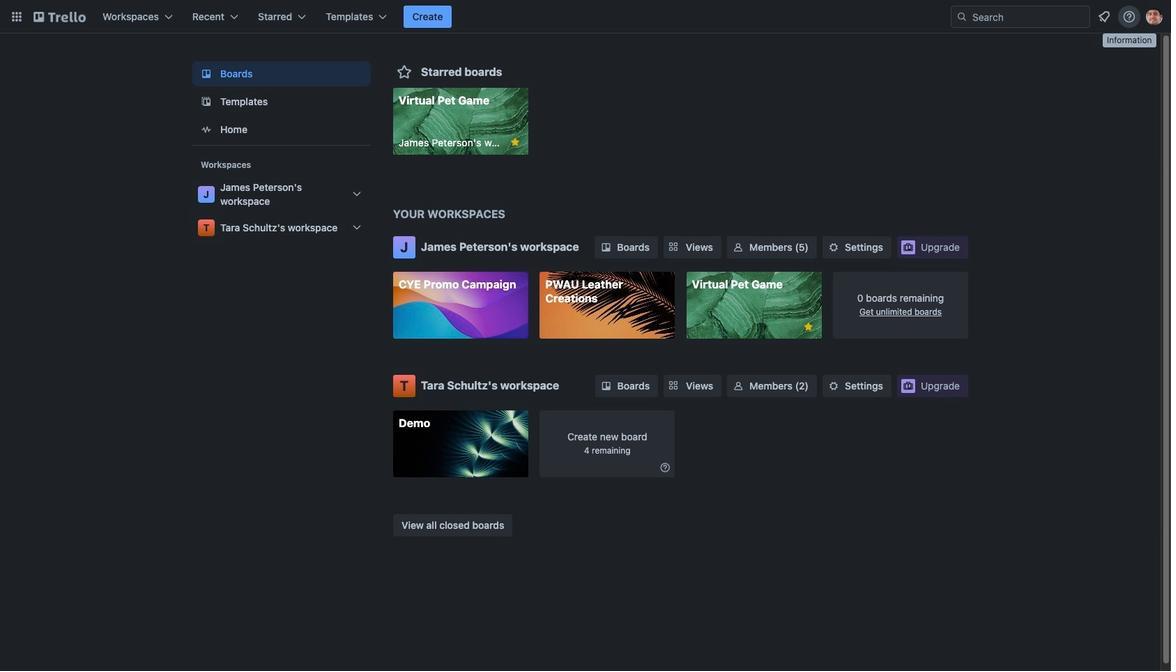 Task type: describe. For each thing, give the bounding box(es) containing it.
template board image
[[198, 93, 215, 110]]

0 horizontal spatial sm image
[[599, 240, 613, 254]]

home image
[[198, 121, 215, 138]]

search image
[[957, 11, 968, 22]]

2 horizontal spatial sm image
[[827, 379, 841, 393]]

1 horizontal spatial sm image
[[732, 379, 746, 393]]

back to home image
[[33, 6, 86, 28]]

click to unstar this board. it will be removed from your starred list. image
[[509, 136, 522, 149]]



Task type: locate. For each thing, give the bounding box(es) containing it.
board image
[[198, 66, 215, 82]]

primary element
[[0, 0, 1172, 33]]

sm image
[[732, 240, 746, 254], [827, 240, 841, 254], [600, 379, 613, 393], [659, 461, 672, 475]]

sm image
[[599, 240, 613, 254], [732, 379, 746, 393], [827, 379, 841, 393]]

tooltip
[[1103, 33, 1157, 47]]

james peterson (jamespeterson93) image
[[1147, 8, 1163, 25]]

0 notifications image
[[1096, 8, 1113, 25]]

Search field
[[968, 7, 1090, 27]]

open information menu image
[[1123, 10, 1137, 24]]



Task type: vqa. For each thing, say whether or not it's contained in the screenshot.
search icon
yes



